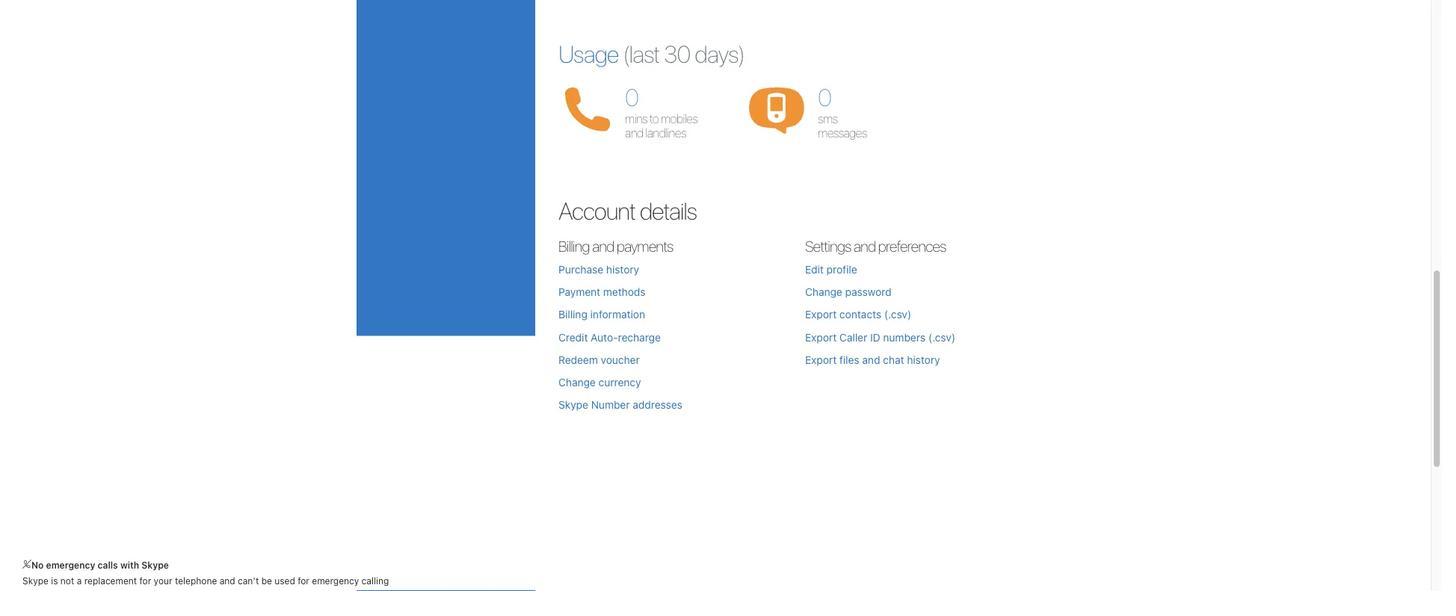 Task type: locate. For each thing, give the bounding box(es) containing it.
change password
[[805, 286, 892, 298]]

billing information link
[[559, 309, 645, 321]]

to
[[650, 111, 659, 126]]

change inside settings and preferences element
[[805, 286, 842, 298]]

export down change password
[[805, 309, 837, 321]]

0 vertical spatial export
[[805, 309, 837, 321]]

credit auto-recharge link
[[559, 331, 661, 343]]

preferences
[[878, 237, 946, 255]]

export for export contacts (.csv)
[[805, 309, 837, 321]]

change
[[805, 286, 842, 298], [559, 376, 596, 389]]

currency
[[599, 376, 641, 389]]

days)
[[695, 40, 745, 68]]

calling
[[362, 576, 389, 587]]

change down redeem in the bottom of the page
[[559, 376, 596, 389]]

1 horizontal spatial history
[[907, 354, 940, 366]]

history inside settings and preferences element
[[907, 354, 940, 366]]

for right the used
[[298, 576, 309, 587]]

skype is not a replacement for your telephone and can't be used for emergency calling
[[22, 576, 389, 587]]

purchase
[[559, 263, 603, 276]]

billing for billing and payments
[[559, 237, 590, 255]]

1 vertical spatial (.csv)
[[928, 331, 955, 343]]

(.csv)
[[884, 309, 911, 321], [928, 331, 955, 343]]

0
[[625, 83, 638, 111], [818, 83, 831, 111]]

change inside billing and payments element
[[559, 376, 596, 389]]

skype
[[559, 399, 588, 411], [142, 560, 169, 571], [22, 576, 48, 587]]

2 export from the top
[[805, 331, 837, 343]]

0 horizontal spatial history
[[606, 263, 639, 276]]

export contacts (.csv) link
[[805, 309, 911, 321]]

0 inside 0 sms messages
[[818, 83, 831, 111]]

edit
[[805, 263, 824, 276]]

0 vertical spatial billing
[[559, 237, 590, 255]]

1 horizontal spatial emergency
[[312, 576, 359, 587]]

0 vertical spatial skype
[[559, 399, 588, 411]]

0 horizontal spatial emergency
[[46, 560, 95, 571]]

1 0 from the left
[[625, 83, 638, 111]]

30
[[664, 40, 690, 68]]

history
[[606, 263, 639, 276], [907, 354, 940, 366]]

skype up your
[[142, 560, 169, 571]]

mins
[[625, 111, 647, 126]]

1 horizontal spatial change
[[805, 286, 842, 298]]

billing up credit at left
[[559, 309, 588, 321]]

and up profile
[[854, 237, 876, 255]]

1 horizontal spatial skype
[[142, 560, 169, 571]]

(.csv) right the numbers at the right
[[928, 331, 955, 343]]

usage (last 30 days)
[[559, 40, 745, 68]]

and right files
[[862, 354, 880, 366]]

export left caller
[[805, 331, 837, 343]]

for left your
[[139, 576, 151, 587]]

emergency up not
[[46, 560, 95, 571]]

0 vertical spatial change
[[805, 286, 842, 298]]

billing information
[[559, 309, 645, 321]]

1 vertical spatial skype
[[142, 560, 169, 571]]

main content
[[536, 0, 1074, 480]]

skype down no
[[22, 576, 48, 587]]

payments
[[617, 237, 673, 255]]

2 0 from the left
[[818, 83, 831, 111]]

sms
[[818, 111, 838, 126]]

1 vertical spatial billing
[[559, 309, 588, 321]]

1 vertical spatial history
[[907, 354, 940, 366]]

skype number addresses
[[559, 399, 682, 411]]

emergency left calling
[[312, 576, 359, 587]]

skype down change currency link
[[559, 399, 588, 411]]

for
[[139, 576, 151, 587], [298, 576, 309, 587]]

history up methods
[[606, 263, 639, 276]]

calls
[[98, 560, 118, 571]]

1 vertical spatial change
[[559, 376, 596, 389]]

0 horizontal spatial 0
[[625, 83, 638, 111]]

export for export files and chat history
[[805, 354, 837, 366]]

0 vertical spatial emergency
[[46, 560, 95, 571]]

used
[[275, 576, 295, 587]]

emergency
[[46, 560, 95, 571], [312, 576, 359, 587]]

1 vertical spatial export
[[805, 331, 837, 343]]

password
[[845, 286, 892, 298]]

your
[[154, 576, 172, 587]]

auto-
[[591, 331, 618, 343]]

0 horizontal spatial skype
[[22, 576, 48, 587]]

export caller id numbers (.csv) link
[[805, 331, 955, 343]]

export files and chat history
[[805, 354, 940, 366]]

0 vertical spatial history
[[606, 263, 639, 276]]

edit profile link
[[805, 263, 857, 276]]

methods
[[603, 286, 646, 298]]

0 horizontal spatial change
[[559, 376, 596, 389]]

2 vertical spatial skype
[[22, 576, 48, 587]]

and
[[625, 126, 643, 140], [592, 237, 614, 255], [854, 237, 876, 255], [862, 354, 880, 366], [220, 576, 235, 587]]

and down mins
[[625, 126, 643, 140]]

export left files
[[805, 354, 837, 366]]

and inside 0 mins to mobiles and landlines
[[625, 126, 643, 140]]

billing up purchase
[[559, 237, 590, 255]]

skype inside billing and payments element
[[559, 399, 588, 411]]

export contacts (.csv)
[[805, 309, 911, 321]]

0 sms messages
[[818, 83, 867, 140]]

change down edit profile
[[805, 286, 842, 298]]

payment
[[559, 286, 600, 298]]

export
[[805, 309, 837, 321], [805, 331, 837, 343], [805, 354, 837, 366]]

chat
[[883, 354, 904, 366]]

1 horizontal spatial 0
[[818, 83, 831, 111]]

change currency link
[[559, 376, 641, 389]]

history down the numbers at the right
[[907, 354, 940, 366]]

main content containing usage
[[536, 0, 1074, 480]]

1 horizontal spatial (.csv)
[[928, 331, 955, 343]]

1 export from the top
[[805, 309, 837, 321]]

voucher
[[601, 354, 640, 366]]

(.csv) up the numbers at the right
[[884, 309, 911, 321]]

1 billing from the top
[[559, 237, 590, 255]]

account
[[559, 197, 635, 225]]

profile
[[827, 263, 857, 276]]

change password link
[[805, 286, 892, 298]]

0 inside 0 mins to mobiles and landlines
[[625, 83, 638, 111]]

1 vertical spatial emergency
[[312, 576, 359, 587]]

with
[[120, 560, 139, 571]]

0 for 0 mins to mobiles and landlines
[[625, 83, 638, 111]]

0 horizontal spatial (.csv)
[[884, 309, 911, 321]]

2 horizontal spatial skype
[[559, 399, 588, 411]]

and left can't
[[220, 576, 235, 587]]

be
[[261, 576, 272, 587]]

billing
[[559, 237, 590, 255], [559, 309, 588, 321]]

recharge
[[618, 331, 661, 343]]

landlines
[[645, 126, 686, 140]]

0 horizontal spatial for
[[139, 576, 151, 587]]

2 vertical spatial export
[[805, 354, 837, 366]]

3 export from the top
[[805, 354, 837, 366]]

0 up sms
[[818, 83, 831, 111]]

2 billing from the top
[[559, 309, 588, 321]]

1 horizontal spatial for
[[298, 576, 309, 587]]

0 up mins
[[625, 83, 638, 111]]

a
[[77, 576, 82, 587]]



Task type: vqa. For each thing, say whether or not it's contained in the screenshot.
CREDIT AUTO-RECHARGE LINK
yes



Task type: describe. For each thing, give the bounding box(es) containing it.
skype for number
[[559, 399, 588, 411]]

change currency
[[559, 376, 641, 389]]

redeem voucher link
[[559, 354, 640, 366]]

export caller id numbers (.csv)
[[805, 331, 955, 343]]

id
[[870, 331, 880, 343]]

no emergency calls with skype
[[31, 560, 169, 571]]

0 for 0 sms messages
[[818, 83, 831, 111]]

mobiles
[[661, 111, 698, 126]]

and up purchase history
[[592, 237, 614, 255]]

change for change password
[[805, 286, 842, 298]]

is
[[51, 576, 58, 587]]

1 for from the left
[[139, 576, 151, 587]]

settings and preferences element
[[805, 262, 1052, 367]]

contacts
[[840, 309, 882, 321]]

no
[[31, 560, 44, 571]]

change for change currency
[[559, 376, 596, 389]]

skype number addresses link
[[559, 399, 682, 411]]

redeem voucher
[[559, 354, 640, 366]]

redeem
[[559, 354, 598, 366]]

settings and preferences
[[805, 237, 946, 255]]

account details
[[559, 197, 697, 225]]

billing for billing information
[[559, 309, 588, 321]]

purchase history link
[[559, 263, 639, 276]]

files
[[840, 354, 859, 366]]

billing and payments
[[559, 237, 673, 255]]

information
[[590, 309, 645, 321]]

telephone
[[175, 576, 217, 587]]

history inside billing and payments element
[[606, 263, 639, 276]]

2 for from the left
[[298, 576, 309, 587]]

0 vertical spatial (.csv)
[[884, 309, 911, 321]]

details
[[640, 197, 697, 225]]

billing and payments element
[[559, 262, 805, 412]]

payment methods link
[[559, 286, 646, 298]]

usage link
[[559, 40, 618, 68]]

not
[[60, 576, 74, 587]]

number
[[591, 399, 630, 411]]

caller
[[840, 331, 867, 343]]

numbers
[[883, 331, 926, 343]]

payment methods
[[559, 286, 646, 298]]

export files and chat history link
[[805, 354, 940, 366]]

edit profile
[[805, 263, 857, 276]]

addresses
[[633, 399, 682, 411]]

messages
[[818, 126, 867, 140]]

0 mins to mobiles and landlines
[[625, 83, 698, 140]]

(last
[[623, 40, 660, 68]]

settings
[[805, 237, 851, 255]]

skype for is
[[22, 576, 48, 587]]

replacement
[[84, 576, 137, 587]]

can't
[[238, 576, 259, 587]]

purchase history
[[559, 263, 639, 276]]

export for export caller id numbers (.csv)
[[805, 331, 837, 343]]

credit auto-recharge
[[559, 331, 661, 343]]

credit
[[559, 331, 588, 343]]

usage
[[559, 40, 618, 68]]



